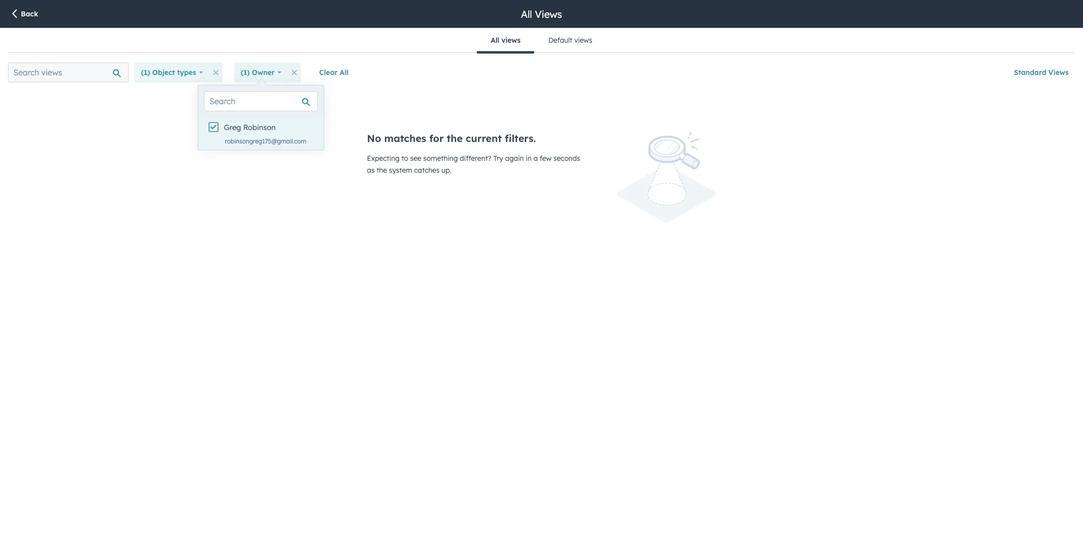 Task type: vqa. For each thing, say whether or not it's contained in the screenshot.
ADD VIEW (2/5) Popup Button
no



Task type: locate. For each thing, give the bounding box(es) containing it.
2 vertical spatial all
[[340, 68, 349, 77]]

owner
[[252, 68, 275, 77]]

(1)
[[141, 68, 150, 77], [241, 68, 250, 77]]

try
[[494, 154, 503, 163]]

views for default views
[[575, 36, 593, 45]]

greg
[[224, 123, 241, 132]]

0 vertical spatial all
[[521, 8, 533, 20]]

the right 'for'
[[447, 132, 463, 145]]

no
[[367, 132, 382, 145]]

navigation
[[477, 28, 607, 53]]

the inside expecting to see something different? try again in a few seconds as the system catches up.
[[377, 166, 387, 175]]

1 horizontal spatial views
[[1049, 68, 1069, 77]]

2 views from the left
[[575, 36, 593, 45]]

something
[[424, 154, 458, 163]]

all inside page section element
[[521, 8, 533, 20]]

1 horizontal spatial all
[[491, 36, 500, 45]]

1 views from the left
[[502, 36, 521, 45]]

2 horizontal spatial all
[[521, 8, 533, 20]]

1 horizontal spatial (1)
[[241, 68, 250, 77]]

views for all views
[[502, 36, 521, 45]]

views inside button
[[1049, 68, 1069, 77]]

no matches for the current filters.
[[367, 132, 536, 145]]

(1) inside popup button
[[141, 68, 150, 77]]

default views
[[549, 36, 593, 45]]

see
[[410, 154, 422, 163]]

again
[[505, 154, 524, 163]]

standard views
[[1015, 68, 1069, 77]]

(1) inside dropdown button
[[241, 68, 250, 77]]

0 vertical spatial views
[[535, 8, 562, 20]]

1 vertical spatial the
[[377, 166, 387, 175]]

0 horizontal spatial all
[[340, 68, 349, 77]]

in
[[526, 154, 532, 163]]

views right standard
[[1049, 68, 1069, 77]]

the right as
[[377, 166, 387, 175]]

greg robinson
[[224, 123, 276, 132]]

1 vertical spatial views
[[1049, 68, 1069, 77]]

(1) object types
[[141, 68, 196, 77]]

views down page section element
[[502, 36, 521, 45]]

the
[[447, 132, 463, 145], [377, 166, 387, 175]]

1 horizontal spatial the
[[447, 132, 463, 145]]

1 vertical spatial all
[[491, 36, 500, 45]]

views
[[535, 8, 562, 20], [1049, 68, 1069, 77]]

views up default
[[535, 8, 562, 20]]

views for standard views
[[1049, 68, 1069, 77]]

for
[[430, 132, 444, 145]]

(1) left owner
[[241, 68, 250, 77]]

seconds
[[554, 154, 581, 163]]

2 (1) from the left
[[241, 68, 250, 77]]

(1) left object
[[141, 68, 150, 77]]

all for all views
[[491, 36, 500, 45]]

0 horizontal spatial (1)
[[141, 68, 150, 77]]

1 horizontal spatial views
[[575, 36, 593, 45]]

clear
[[319, 68, 338, 77]]

views right default
[[575, 36, 593, 45]]

all views
[[491, 36, 521, 45]]

navigation containing all views
[[477, 28, 607, 53]]

views inside page section element
[[535, 8, 562, 20]]

1 (1) from the left
[[141, 68, 150, 77]]

(1) object types button
[[135, 63, 210, 82]]

views
[[502, 36, 521, 45], [575, 36, 593, 45]]

(1) owner button
[[234, 63, 288, 82]]

0 horizontal spatial the
[[377, 166, 387, 175]]

to
[[402, 154, 409, 163]]

all for all views
[[521, 8, 533, 20]]

Search search field
[[204, 91, 318, 111]]

all
[[521, 8, 533, 20], [491, 36, 500, 45], [340, 68, 349, 77]]

0 horizontal spatial views
[[502, 36, 521, 45]]

greg robinson list box
[[198, 117, 324, 150]]

0 horizontal spatial views
[[535, 8, 562, 20]]



Task type: describe. For each thing, give the bounding box(es) containing it.
types
[[177, 68, 196, 77]]

expecting to see something different? try again in a few seconds as the system catches up.
[[367, 154, 581, 175]]

Search views search field
[[8, 63, 129, 82]]

few
[[540, 154, 552, 163]]

default
[[549, 36, 573, 45]]

all views button
[[477, 28, 535, 53]]

all views
[[521, 8, 562, 20]]

back link
[[10, 9, 38, 20]]

back
[[21, 9, 38, 18]]

clear all button
[[313, 63, 355, 82]]

page section element
[[0, 0, 1084, 28]]

filters.
[[505, 132, 536, 145]]

up.
[[442, 166, 452, 175]]

(1) for (1) owner
[[241, 68, 250, 77]]

robinsongreg175@gmail.com
[[225, 138, 307, 145]]

(1) for (1) object types
[[141, 68, 150, 77]]

0 vertical spatial the
[[447, 132, 463, 145]]

system
[[389, 166, 412, 175]]

(1) owner
[[241, 68, 275, 77]]

views for all views
[[535, 8, 562, 20]]

object
[[152, 68, 175, 77]]

current
[[466, 132, 502, 145]]

standard
[[1015, 68, 1047, 77]]

matches
[[385, 132, 427, 145]]

robinson
[[243, 123, 276, 132]]

expecting
[[367, 154, 400, 163]]

catches
[[414, 166, 440, 175]]

default views button
[[535, 28, 607, 52]]

as
[[367, 166, 375, 175]]

different?
[[460, 154, 492, 163]]

standard views button
[[1008, 63, 1076, 82]]

a
[[534, 154, 538, 163]]

clear all
[[319, 68, 349, 77]]



